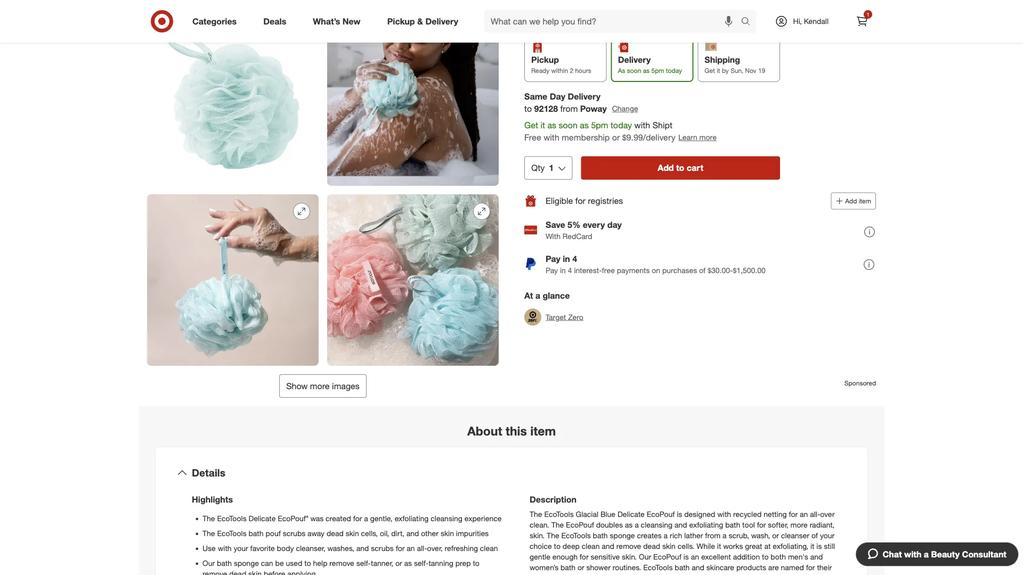 Task type: describe. For each thing, give the bounding box(es) containing it.
skin down "the ecotools delicate ecopouf® was created for a gentle, exfoliating cleansing experience"
[[346, 529, 359, 539]]

can
[[261, 559, 273, 568]]

today inside get it as soon as 5pm today with shipt free with membership or $9.99/delivery learn more
[[611, 120, 632, 130]]

a up works
[[723, 531, 727, 541]]

oil,
[[380, 529, 389, 539]]

about
[[467, 424, 502, 439]]

a left the rich
[[664, 531, 668, 541]]

what's new link
[[304, 10, 374, 33]]

named
[[781, 563, 804, 573]]

target
[[546, 312, 566, 322]]

bath up durability,
[[561, 563, 576, 573]]

1 vertical spatial skin.
[[622, 553, 637, 562]]

item inside button
[[859, 197, 872, 205]]

at
[[765, 542, 771, 551]]

creates
[[637, 531, 662, 541]]

used
[[286, 559, 302, 568]]

pickup for &
[[387, 16, 415, 26]]

5pm inside delivery as soon as 5pm today
[[652, 66, 664, 74]]

excellent
[[701, 553, 731, 562]]

wash,
[[751, 531, 770, 541]]

this
[[506, 424, 527, 439]]

save
[[546, 219, 565, 230]]

while
[[697, 542, 715, 551]]

5%
[[568, 219, 581, 230]]

it left the still
[[811, 542, 815, 551]]

$9.99/delivery
[[622, 132, 676, 142]]

add for add to cart
[[658, 163, 674, 173]]

rich
[[670, 531, 682, 541]]

the right clean.
[[552, 521, 564, 530]]

our up routines.
[[639, 553, 651, 562]]

1 vertical spatial in
[[560, 266, 566, 275]]

and up 100% in the right of the page
[[692, 563, 705, 573]]

created
[[326, 514, 351, 524]]

help
[[313, 559, 328, 568]]

cleansing inside description the ecotools glacial blue delicate ecopouf is designed with recycled netting for an all-over clean. the ecopouf doubles as a cleansing and exfoliating bath tool for softer, more radiant, skin. the ecotools bath sponge creates a rich lather from a scrub, wash, or cleanser of your choice to deep clean and remove dead skin cells. while it works great at exfoliating, it is still gentle enough for sensitive skin. our ecopouf is an excellent addition to both men's and women's bath or shower routines. ecotools bath and skincare products are named for their quality, durability, and stability. our products are 100% vegan and have never been tes
[[641, 521, 673, 530]]

or inside get it as soon as 5pm today with shipt free with membership or $9.99/delivery learn more
[[612, 132, 620, 142]]

clean inside description the ecotools glacial blue delicate ecopouf is designed with recycled netting for an all-over clean. the ecopouf doubles as a cleansing and exfoliating bath tool for softer, more radiant, skin. the ecotools bath sponge creates a rich lather from a scrub, wash, or cleanser of your choice to deep clean and remove dead skin cells. while it works great at exfoliating, it is still gentle enough for sensitive skin. our ecopouf is an excellent addition to both men's and women's bath or shower routines. ecotools bath and skincare products are named for their quality, durability, and stability. our products are 100% vegan and have never been tes
[[582, 542, 600, 551]]

chat
[[883, 550, 902, 560]]

add to cart
[[658, 163, 704, 173]]

to down "at"
[[762, 553, 769, 562]]

netting
[[764, 510, 787, 519]]

before
[[264, 570, 285, 576]]

add item button
[[831, 192, 876, 210]]

1 vertical spatial 1
[[549, 163, 554, 173]]

payments
[[617, 266, 650, 275]]

&
[[417, 16, 423, 26]]

tanner,
[[371, 559, 393, 568]]

hi, kendall
[[793, 17, 829, 26]]

delivery for same day delivery
[[568, 91, 601, 102]]

save 5% every day with redcard
[[546, 219, 622, 241]]

day
[[550, 91, 566, 102]]

works
[[723, 542, 743, 551]]

your inside description the ecotools glacial blue delicate ecopouf is designed with recycled netting for an all-over clean. the ecopouf doubles as a cleansing and exfoliating bath tool for softer, more radiant, skin. the ecotools bath sponge creates a rich lather from a scrub, wash, or cleanser of your choice to deep clean and remove dead skin cells. while it works great at exfoliating, it is still gentle enough for sensitive skin. our ecopouf is an excellent addition to both men's and women's bath or shower routines. ecotools bath and skincare products are named for their quality, durability, and stability. our products are 100% vegan and have never been tes
[[820, 531, 835, 541]]

search
[[736, 17, 762, 27]]

for left their
[[806, 563, 815, 573]]

pickup & delivery
[[387, 16, 458, 26]]

1 pay from the top
[[546, 254, 561, 264]]

get inside get it as soon as 5pm today with shipt free with membership or $9.99/delivery learn more
[[525, 120, 538, 130]]

0 horizontal spatial scrubs
[[283, 529, 306, 539]]

washes,
[[328, 544, 354, 553]]

2 horizontal spatial an
[[800, 510, 808, 519]]

interest-
[[574, 266, 602, 275]]

at a glance
[[525, 291, 570, 301]]

purchases
[[663, 266, 697, 275]]

deals link
[[254, 10, 300, 33]]

for up the wash,
[[757, 521, 766, 530]]

chat with a beauty consultant
[[883, 550, 1007, 560]]

routines.
[[613, 563, 641, 573]]

kendall
[[804, 17, 829, 26]]

0 horizontal spatial clean
[[480, 544, 498, 553]]

and down cells,
[[357, 544, 369, 553]]

recycled
[[733, 510, 762, 519]]

delicate inside description the ecotools glacial blue delicate ecopouf is designed with recycled netting for an all-over clean. the ecopouf doubles as a cleansing and exfoliating bath tool for softer, more radiant, skin. the ecotools bath sponge creates a rich lather from a scrub, wash, or cleanser of your choice to deep clean and remove dead skin cells. while it works great at exfoliating, it is still gentle enough for sensitive skin. our ecopouf is an excellent addition to both men's and women's bath or shower routines. ecotools bath and skincare products are named for their quality, durability, and stability. our products are 100% vegan and have never been tes
[[618, 510, 645, 519]]

lather
[[685, 531, 703, 541]]

ecotools delicate ecopouf loofah, 6 of 11 image
[[327, 195, 499, 366]]

sponge inside description the ecotools glacial blue delicate ecopouf is designed with recycled netting for an all-over clean. the ecopouf doubles as a cleansing and exfoliating bath tool for softer, more radiant, skin. the ecotools bath sponge creates a rich lather from a scrub, wash, or cleanser of your choice to deep clean and remove dead skin cells. while it works great at exfoliating, it is still gentle enough for sensitive skin. our ecopouf is an excellent addition to both men's and women's bath or shower routines. ecotools bath and skincare products are named for their quality, durability, and stability. our products are 100% vegan and have never been tes
[[610, 531, 635, 541]]

1 horizontal spatial an
[[691, 553, 699, 562]]

0 vertical spatial ecopouf
[[647, 510, 675, 519]]

of inside pay in 4 pay in 4 interest-free payments on purchases of $30.00-$1,500.00
[[699, 266, 706, 275]]

redcard
[[563, 232, 593, 241]]

skincare
[[707, 563, 735, 573]]

skin inside our bath sponge can be used to help remove self-tanner, or as self-tanning prep to remove dead skin before applying
[[248, 570, 262, 576]]

as up membership on the top right of the page
[[580, 120, 589, 130]]

gentle,
[[370, 514, 393, 524]]

our inside our bath sponge can be used to help remove self-tanner, or as self-tanning prep to remove dead skin before applying
[[203, 559, 215, 568]]

bath inside our bath sponge can be used to help remove self-tanner, or as self-tanning prep to remove dead skin before applying
[[217, 559, 232, 568]]

2 vertical spatial ecopouf
[[654, 553, 682, 562]]

2
[[570, 66, 574, 74]]

every
[[583, 219, 605, 230]]

0 vertical spatial dead
[[327, 529, 344, 539]]

2 vertical spatial is
[[684, 553, 689, 562]]

the up use on the bottom of page
[[203, 529, 215, 539]]

as
[[618, 66, 626, 74]]

been
[[787, 574, 804, 576]]

0 vertical spatial 4
[[573, 254, 577, 264]]

change button
[[612, 103, 639, 115]]

other
[[421, 529, 439, 539]]

1 vertical spatial are
[[678, 574, 689, 576]]

exfoliating inside description the ecotools glacial blue delicate ecopouf is designed with recycled netting for an all-over clean. the ecopouf doubles as a cleansing and exfoliating bath tool for softer, more radiant, skin. the ecotools bath sponge creates a rich lather from a scrub, wash, or cleanser of your choice to deep clean and remove dead skin cells. while it works great at exfoliating, it is still gentle enough for sensitive skin. our ecopouf is an excellent addition to both men's and women's bath or shower routines. ecotools bath and skincare products are named for their quality, durability, and stability. our products are 100% vegan and have never been tes
[[690, 521, 724, 530]]

get inside shipping get it by sun, nov 19
[[705, 66, 715, 74]]

2 self- from the left
[[414, 559, 429, 568]]

images
[[332, 381, 360, 392]]

the up choice
[[547, 531, 559, 541]]

with inside description the ecotools glacial blue delicate ecopouf is designed with recycled netting for an all-over clean. the ecopouf doubles as a cleansing and exfoliating bath tool for softer, more radiant, skin. the ecotools bath sponge creates a rich lather from a scrub, wash, or cleanser of your choice to deep clean and remove dead skin cells. while it works great at exfoliating, it is still gentle enough for sensitive skin. our ecopouf is an excellent addition to both men's and women's bath or shower routines. ecotools bath and skincare products are named for their quality, durability, and stability. our products are 100% vegan and have never been tes
[[718, 510, 731, 519]]

deep
[[563, 542, 580, 551]]

and up their
[[811, 553, 823, 562]]

new
[[343, 16, 361, 26]]

the up clean.
[[530, 510, 542, 519]]

1 vertical spatial item
[[531, 424, 556, 439]]

categories link
[[183, 10, 250, 33]]

refreshing
[[445, 544, 478, 553]]

to down same
[[525, 103, 532, 114]]

0 horizontal spatial is
[[677, 510, 682, 519]]

and up sensitive
[[602, 542, 615, 551]]

1 self- from the left
[[356, 559, 371, 568]]

qty 1
[[531, 163, 554, 173]]

as inside description the ecotools glacial blue delicate ecopouf is designed with recycled netting for an all-over clean. the ecopouf doubles as a cleansing and exfoliating bath tool for softer, more radiant, skin. the ecotools bath sponge creates a rich lather from a scrub, wash, or cleanser of your choice to deep clean and remove dead skin cells. while it works great at exfoliating, it is still gentle enough for sensitive skin. our ecopouf is an excellent addition to both men's and women's bath or shower routines. ecotools bath and skincare products are named for their quality, durability, and stability. our products are 100% vegan and have never been tes
[[625, 521, 633, 530]]

or inside our bath sponge can be used to help remove self-tanner, or as self-tanning prep to remove dead skin before applying
[[396, 559, 402, 568]]

tanning
[[429, 559, 454, 568]]

2 pay from the top
[[546, 266, 558, 275]]

0 horizontal spatial delicate
[[249, 514, 276, 524]]

to right prep
[[473, 559, 480, 568]]

bath up favorite on the left of page
[[249, 529, 264, 539]]

learn
[[679, 133, 698, 142]]

bath down doubles
[[593, 531, 608, 541]]

0 vertical spatial from
[[561, 103, 578, 114]]

for down deep
[[580, 553, 589, 562]]

1 vertical spatial scrubs
[[371, 544, 394, 553]]

body
[[277, 544, 294, 553]]

5pm inside get it as soon as 5pm today with shipt free with membership or $9.99/delivery learn more
[[591, 120, 608, 130]]

add for add item
[[846, 197, 857, 205]]

ready
[[531, 66, 550, 74]]

impurities
[[456, 529, 489, 539]]

our down routines.
[[632, 574, 644, 576]]

hours
[[575, 66, 591, 74]]

1 horizontal spatial are
[[769, 563, 779, 573]]

dead inside description the ecotools glacial blue delicate ecopouf is designed with recycled netting for an all-over clean. the ecopouf doubles as a cleansing and exfoliating bath tool for softer, more radiant, skin. the ecotools bath sponge creates a rich lather from a scrub, wash, or cleanser of your choice to deep clean and remove dead skin cells. while it works great at exfoliating, it is still gentle enough for sensitive skin. our ecopouf is an excellent addition to both men's and women's bath or shower routines. ecotools bath and skincare products are named for their quality, durability, and stability. our products are 100% vegan and have never been tes
[[643, 542, 660, 551]]

choice
[[530, 542, 552, 551]]

cart
[[687, 163, 704, 173]]

0 vertical spatial in
[[563, 254, 570, 264]]

both
[[771, 553, 786, 562]]

enough
[[553, 553, 578, 562]]

dirt,
[[391, 529, 405, 539]]

or down softer,
[[773, 531, 779, 541]]

prep
[[456, 559, 471, 568]]

applying
[[287, 570, 316, 576]]

and right dirt,
[[407, 529, 419, 539]]

the down highlights
[[203, 514, 215, 524]]

gentle
[[530, 553, 551, 562]]

1 vertical spatial your
[[234, 544, 248, 553]]

delivery inside delivery as soon as 5pm today
[[618, 54, 651, 65]]

1 vertical spatial ecopouf
[[566, 521, 594, 530]]

bath up scrub,
[[726, 521, 741, 530]]

dead inside our bath sponge can be used to help remove self-tanner, or as self-tanning prep to remove dead skin before applying
[[229, 570, 246, 576]]

quality,
[[530, 574, 553, 576]]

0 horizontal spatial exfoliating
[[395, 514, 429, 524]]

hi,
[[793, 17, 802, 26]]

skin inside description the ecotools glacial blue delicate ecopouf is designed with recycled netting for an all-over clean. the ecopouf doubles as a cleansing and exfoliating bath tool for softer, more radiant, skin. the ecotools bath sponge creates a rich lather from a scrub, wash, or cleanser of your choice to deep clean and remove dead skin cells. while it works great at exfoliating, it is still gentle enough for sensitive skin. our ecopouf is an excellent addition to both men's and women's bath or shower routines. ecotools bath and skincare products are named for their quality, durability, and stability. our products are 100% vegan and have never been tes
[[663, 542, 676, 551]]

add item
[[846, 197, 872, 205]]

1 vertical spatial 4
[[568, 266, 572, 275]]



Task type: locate. For each thing, give the bounding box(es) containing it.
away
[[308, 529, 325, 539]]

more
[[700, 133, 717, 142], [310, 381, 330, 392], [791, 521, 808, 530]]

is down cells.
[[684, 553, 689, 562]]

add inside button
[[846, 197, 857, 205]]

1 horizontal spatial is
[[684, 553, 689, 562]]

1 vertical spatial get
[[525, 120, 538, 130]]

all- up "radiant,"
[[810, 510, 821, 519]]

0 horizontal spatial get
[[525, 120, 538, 130]]

as down 92128
[[548, 120, 557, 130]]

0 horizontal spatial today
[[611, 120, 632, 130]]

delivery as soon as 5pm today
[[618, 54, 682, 74]]

ecotools delicate ecopouf loofah, 5 of 11 image
[[147, 195, 319, 366]]

it inside shipping get it by sun, nov 19
[[717, 66, 720, 74]]

delivery
[[426, 16, 458, 26], [618, 54, 651, 65], [568, 91, 601, 102]]

0 horizontal spatial add
[[658, 163, 674, 173]]

remove inside description the ecotools glacial blue delicate ecopouf is designed with recycled netting for an all-over clean. the ecopouf doubles as a cleansing and exfoliating bath tool for softer, more radiant, skin. the ecotools bath sponge creates a rich lather from a scrub, wash, or cleanser of your choice to deep clean and remove dead skin cells. while it works great at exfoliating, it is still gentle enough for sensitive skin. our ecopouf is an excellent addition to both men's and women's bath or shower routines. ecotools bath and skincare products are named for their quality, durability, and stability. our products are 100% vegan and have never been tes
[[617, 542, 641, 551]]

sponge left can
[[234, 559, 259, 568]]

to 92128
[[525, 103, 558, 114]]

it left by
[[717, 66, 720, 74]]

1 horizontal spatial 5pm
[[652, 66, 664, 74]]

to up applying
[[305, 559, 311, 568]]

deals
[[263, 16, 286, 26]]

day
[[607, 219, 622, 230]]

and left have on the right of page
[[735, 574, 747, 576]]

0 horizontal spatial more
[[310, 381, 330, 392]]

with right use on the bottom of page
[[218, 544, 232, 553]]

0 horizontal spatial cleansing
[[431, 514, 463, 524]]

shower
[[587, 563, 611, 573]]

5pm
[[652, 66, 664, 74], [591, 120, 608, 130]]

radiant,
[[810, 521, 835, 530]]

and up the rich
[[675, 521, 687, 530]]

1 horizontal spatial remove
[[330, 559, 354, 568]]

skin down can
[[248, 570, 262, 576]]

our down use on the bottom of page
[[203, 559, 215, 568]]

self- down over,
[[414, 559, 429, 568]]

0 vertical spatial scrubs
[[283, 529, 306, 539]]

soon up membership on the top right of the page
[[559, 120, 578, 130]]

same day delivery
[[525, 91, 601, 102]]

eligible
[[546, 196, 573, 206]]

free
[[525, 132, 541, 142]]

a right at
[[536, 291, 540, 301]]

a left gentle,
[[364, 514, 368, 524]]

for right netting
[[789, 510, 798, 519]]

1 horizontal spatial self-
[[414, 559, 429, 568]]

remove up routines.
[[617, 542, 641, 551]]

clean up sensitive
[[582, 542, 600, 551]]

pickup inside 'link'
[[387, 16, 415, 26]]

0 horizontal spatial an
[[407, 544, 415, 553]]

designed
[[685, 510, 716, 519]]

0 vertical spatial add
[[658, 163, 674, 173]]

is left the still
[[817, 542, 822, 551]]

more right "show"
[[310, 381, 330, 392]]

pickup for ready
[[531, 54, 559, 65]]

all-
[[810, 510, 821, 519], [417, 544, 427, 553]]

0 horizontal spatial from
[[561, 103, 578, 114]]

experience
[[465, 514, 502, 524]]

0 vertical spatial pickup
[[387, 16, 415, 26]]

1 horizontal spatial all-
[[810, 510, 821, 519]]

2 vertical spatial remove
[[203, 570, 227, 576]]

sponge inside our bath sponge can be used to help remove self-tanner, or as self-tanning prep to remove dead skin before applying
[[234, 559, 259, 568]]

pickup ready within 2 hours
[[531, 54, 591, 74]]

products left 100% in the right of the page
[[646, 574, 676, 576]]

1 horizontal spatial today
[[666, 66, 682, 74]]

0 vertical spatial are
[[769, 563, 779, 573]]

sensitive
[[591, 553, 620, 562]]

1 vertical spatial products
[[646, 574, 676, 576]]

pouf
[[266, 529, 281, 539]]

all- inside description the ecotools glacial blue delicate ecopouf is designed with recycled netting for an all-over clean. the ecopouf doubles as a cleansing and exfoliating bath tool for softer, more radiant, skin. the ecotools bath sponge creates a rich lather from a scrub, wash, or cleanser of your choice to deep clean and remove dead skin cells. while it works great at exfoliating, it is still gentle enough for sensitive skin. our ecopouf is an excellent addition to both men's and women's bath or shower routines. ecotools bath and skincare products are named for their quality, durability, and stability. our products are 100% vegan and have never been tes
[[810, 510, 821, 519]]

0 vertical spatial your
[[820, 531, 835, 541]]

for up cells,
[[353, 514, 362, 524]]

ecopouf®
[[278, 514, 308, 524]]

is left designed
[[677, 510, 682, 519]]

over
[[821, 510, 835, 519]]

1 horizontal spatial sponge
[[610, 531, 635, 541]]

pay up 'glance'
[[546, 266, 558, 275]]

0 horizontal spatial self-
[[356, 559, 371, 568]]

2 vertical spatial delivery
[[568, 91, 601, 102]]

details
[[192, 467, 225, 479]]

to up enough
[[554, 542, 561, 551]]

1 horizontal spatial 1
[[867, 11, 870, 18]]

all- down "other"
[[417, 544, 427, 553]]

0 vertical spatial soon
[[627, 66, 641, 74]]

1 horizontal spatial soon
[[627, 66, 641, 74]]

over,
[[427, 544, 443, 553]]

ecotools delicate ecopouf loofah, 4 of 11 image
[[327, 15, 499, 186]]

clean down impurities
[[480, 544, 498, 553]]

an up the cleanser
[[800, 510, 808, 519]]

today down change button
[[611, 120, 632, 130]]

our bath sponge can be used to help remove self-tanner, or as self-tanning prep to remove dead skin before applying
[[203, 559, 480, 576]]

as inside our bath sponge can be used to help remove self-tanner, or as self-tanning prep to remove dead skin before applying
[[404, 559, 412, 568]]

more inside description the ecotools glacial blue delicate ecopouf is designed with recycled netting for an all-over clean. the ecopouf doubles as a cleansing and exfoliating bath tool for softer, more radiant, skin. the ecotools bath sponge creates a rich lather from a scrub, wash, or cleanser of your choice to deep clean and remove dead skin cells. while it works great at exfoliating, it is still gentle enough for sensitive skin. our ecopouf is an excellent addition to both men's and women's bath or shower routines. ecotools bath and skincare products are named for their quality, durability, and stability. our products are 100% vegan and have never been tes
[[791, 521, 808, 530]]

delivery inside 'link'
[[426, 16, 458, 26]]

great
[[745, 542, 763, 551]]

get it as soon as 5pm today with shipt free with membership or $9.99/delivery learn more
[[525, 120, 717, 142]]

ecotools delicate ecopouf loofah, 3 of 11 image
[[147, 15, 319, 186]]

stability.
[[603, 574, 630, 576]]

0 horizontal spatial 1
[[549, 163, 554, 173]]

remove down washes,
[[330, 559, 354, 568]]

or up durability,
[[578, 563, 585, 573]]

description
[[530, 495, 577, 505]]

pickup left '&'
[[387, 16, 415, 26]]

0 vertical spatial today
[[666, 66, 682, 74]]

and down 'shower'
[[588, 574, 601, 576]]

1 vertical spatial from
[[705, 531, 721, 541]]

sponge down doubles
[[610, 531, 635, 541]]

0 vertical spatial more
[[700, 133, 717, 142]]

a
[[536, 291, 540, 301], [364, 514, 368, 524], [635, 521, 639, 530], [664, 531, 668, 541], [723, 531, 727, 541], [924, 550, 929, 560]]

0 horizontal spatial pickup
[[387, 16, 415, 26]]

soon inside delivery as soon as 5pm today
[[627, 66, 641, 74]]

today
[[666, 66, 682, 74], [611, 120, 632, 130]]

cleansing up creates
[[641, 521, 673, 530]]

are left 100% in the right of the page
[[678, 574, 689, 576]]

dead left the before
[[229, 570, 246, 576]]

1 vertical spatial of
[[812, 531, 818, 541]]

men's
[[788, 553, 809, 562]]

an left over,
[[407, 544, 415, 553]]

1 horizontal spatial delivery
[[568, 91, 601, 102]]

1 right qty at top
[[549, 163, 554, 173]]

with right chat
[[905, 550, 922, 560]]

for down dirt,
[[396, 544, 405, 553]]

are up never
[[769, 563, 779, 573]]

0 vertical spatial skin.
[[530, 531, 545, 541]]

categories
[[192, 16, 237, 26]]

as right tanner,
[[404, 559, 412, 568]]

dead down creates
[[643, 542, 660, 551]]

0 horizontal spatial of
[[699, 266, 706, 275]]

for right eligible
[[576, 196, 586, 206]]

0 vertical spatial 1
[[867, 11, 870, 18]]

What can we help you find? suggestions appear below search field
[[485, 10, 744, 33]]

1 horizontal spatial delicate
[[618, 510, 645, 519]]

with right free
[[544, 132, 560, 142]]

0 horizontal spatial skin.
[[530, 531, 545, 541]]

your up the still
[[820, 531, 835, 541]]

your left favorite on the left of page
[[234, 544, 248, 553]]

bath down cells.
[[675, 563, 690, 573]]

from inside description the ecotools glacial blue delicate ecopouf is designed with recycled netting for an all-over clean. the ecopouf doubles as a cleansing and exfoliating bath tool for softer, more radiant, skin. the ecotools bath sponge creates a rich lather from a scrub, wash, or cleanser of your choice to deep clean and remove dead skin cells. while it works great at exfoliating, it is still gentle enough for sensitive skin. our ecopouf is an excellent addition to both men's and women's bath or shower routines. ecotools bath and skincare products are named for their quality, durability, and stability. our products are 100% vegan and have never been tes
[[705, 531, 721, 541]]

1 vertical spatial delivery
[[618, 54, 651, 65]]

skin.
[[530, 531, 545, 541], [622, 553, 637, 562]]

at
[[525, 291, 533, 301]]

1 horizontal spatial from
[[705, 531, 721, 541]]

2 horizontal spatial remove
[[617, 542, 641, 551]]

1 vertical spatial more
[[310, 381, 330, 392]]

pickup & delivery link
[[378, 10, 472, 33]]

show
[[286, 381, 308, 392]]

in left the interest-
[[560, 266, 566, 275]]

delicate up pouf
[[249, 514, 276, 524]]

cells,
[[361, 529, 378, 539]]

in down redcard
[[563, 254, 570, 264]]

1 vertical spatial is
[[817, 542, 822, 551]]

free
[[602, 266, 615, 275]]

get left by
[[705, 66, 715, 74]]

delivery up from poway
[[568, 91, 601, 102]]

today left by
[[666, 66, 682, 74]]

0 horizontal spatial your
[[234, 544, 248, 553]]

0 horizontal spatial sponge
[[234, 559, 259, 568]]

with up '$9.99/delivery'
[[635, 120, 650, 130]]

tool
[[743, 521, 755, 530]]

scrubs down ecopouf®
[[283, 529, 306, 539]]

1 vertical spatial add
[[846, 197, 857, 205]]

what's new
[[313, 16, 361, 26]]

of down "radiant,"
[[812, 531, 818, 541]]

1 vertical spatial 5pm
[[591, 120, 608, 130]]

pay down with
[[546, 254, 561, 264]]

2 vertical spatial more
[[791, 521, 808, 530]]

0 horizontal spatial soon
[[559, 120, 578, 130]]

and
[[675, 521, 687, 530], [407, 529, 419, 539], [602, 542, 615, 551], [357, 544, 369, 553], [811, 553, 823, 562], [692, 563, 705, 573], [588, 574, 601, 576], [735, 574, 747, 576]]

shipt
[[653, 120, 673, 130]]

1 vertical spatial pay
[[546, 266, 558, 275]]

2 vertical spatial dead
[[229, 570, 246, 576]]

0 horizontal spatial dead
[[229, 570, 246, 576]]

it inside get it as soon as 5pm today with shipt free with membership or $9.99/delivery learn more
[[541, 120, 545, 130]]

1 horizontal spatial get
[[705, 66, 715, 74]]

as inside delivery as soon as 5pm today
[[643, 66, 650, 74]]

to left cart
[[676, 163, 685, 173]]

1 vertical spatial remove
[[330, 559, 354, 568]]

with
[[546, 232, 561, 241]]

1 horizontal spatial clean
[[582, 542, 600, 551]]

from
[[561, 103, 578, 114], [705, 531, 721, 541]]

as right as
[[643, 66, 650, 74]]

vegan
[[712, 574, 733, 576]]

image gallery element
[[147, 0, 499, 398]]

scrub,
[[729, 531, 749, 541]]

products up have on the right of page
[[737, 563, 767, 573]]

or right tanner,
[[396, 559, 402, 568]]

get
[[705, 66, 715, 74], [525, 120, 538, 130]]

2 horizontal spatial is
[[817, 542, 822, 551]]

0 vertical spatial sponge
[[610, 531, 635, 541]]

to inside button
[[676, 163, 685, 173]]

1 vertical spatial today
[[611, 120, 632, 130]]

1 vertical spatial pickup
[[531, 54, 559, 65]]

pickup inside the pickup ready within 2 hours
[[531, 54, 559, 65]]

1 vertical spatial dead
[[643, 542, 660, 551]]

add to cart button
[[581, 156, 780, 180]]

membership
[[562, 132, 610, 142]]

learn more button
[[678, 131, 717, 143]]

add inside button
[[658, 163, 674, 173]]

glance
[[543, 291, 570, 301]]

4 up the interest-
[[573, 254, 577, 264]]

1 horizontal spatial skin.
[[622, 553, 637, 562]]

1 horizontal spatial dead
[[327, 529, 344, 539]]

5pm right as
[[652, 66, 664, 74]]

item
[[859, 197, 872, 205], [531, 424, 556, 439]]

their
[[817, 563, 832, 573]]

0 vertical spatial get
[[705, 66, 715, 74]]

soon
[[627, 66, 641, 74], [559, 120, 578, 130]]

doubles
[[596, 521, 623, 530]]

1 horizontal spatial products
[[737, 563, 767, 573]]

more inside get it as soon as 5pm today with shipt free with membership or $9.99/delivery learn more
[[700, 133, 717, 142]]

0 vertical spatial item
[[859, 197, 872, 205]]

ecopouf up creates
[[647, 510, 675, 519]]

$30.00-
[[708, 266, 733, 275]]

delicate
[[618, 510, 645, 519], [249, 514, 276, 524]]

$1,500.00
[[733, 266, 766, 275]]

0 horizontal spatial delivery
[[426, 16, 458, 26]]

more inside button
[[310, 381, 330, 392]]

1 horizontal spatial item
[[859, 197, 872, 205]]

0 horizontal spatial 4
[[568, 266, 572, 275]]

still
[[824, 542, 835, 551]]

skin. down clean.
[[530, 531, 545, 541]]

of left $30.00-
[[699, 266, 706, 275]]

0 horizontal spatial products
[[646, 574, 676, 576]]

within
[[551, 66, 568, 74]]

0 vertical spatial pay
[[546, 254, 561, 264]]

women's
[[530, 563, 559, 573]]

2 horizontal spatial dead
[[643, 542, 660, 551]]

1 right kendall
[[867, 11, 870, 18]]

1 vertical spatial sponge
[[234, 559, 259, 568]]

of inside description the ecotools glacial blue delicate ecopouf is designed with recycled netting for an all-over clean. the ecopouf doubles as a cleansing and exfoliating bath tool for softer, more radiant, skin. the ecotools bath sponge creates a rich lather from a scrub, wash, or cleanser of your choice to deep clean and remove dead skin cells. while it works great at exfoliating, it is still gentle enough for sensitive skin. our ecopouf is an excellent addition to both men's and women's bath or shower routines. ecotools bath and skincare products are named for their quality, durability, and stability. our products are 100% vegan and have never been tes
[[812, 531, 818, 541]]

scrubs up tanner,
[[371, 544, 394, 553]]

durability,
[[555, 574, 586, 576]]

soon inside get it as soon as 5pm today with shipt free with membership or $9.99/delivery learn more
[[559, 120, 578, 130]]

qty
[[531, 163, 545, 173]]

today inside delivery as soon as 5pm today
[[666, 66, 682, 74]]

1 vertical spatial soon
[[559, 120, 578, 130]]

delicate right blue
[[618, 510, 645, 519]]

it up free
[[541, 120, 545, 130]]

more up the cleanser
[[791, 521, 808, 530]]

0 vertical spatial delivery
[[426, 16, 458, 26]]

a inside button
[[924, 550, 929, 560]]

ecotools
[[544, 510, 574, 519], [217, 514, 247, 524], [217, 529, 247, 539], [562, 531, 591, 541], [644, 563, 673, 573]]

have
[[749, 574, 765, 576]]

0 horizontal spatial all-
[[417, 544, 427, 553]]

pickup
[[387, 16, 415, 26], [531, 54, 559, 65]]

skin right "other"
[[441, 529, 454, 539]]

cleanser
[[781, 531, 810, 541]]

cleanser,
[[296, 544, 325, 553]]

an down cells.
[[691, 553, 699, 562]]

0 vertical spatial is
[[677, 510, 682, 519]]

dead down created
[[327, 529, 344, 539]]

eligible for registries
[[546, 196, 623, 206]]

as right doubles
[[625, 521, 633, 530]]

1 link
[[851, 10, 874, 33]]

delivery up as
[[618, 54, 651, 65]]

92128
[[534, 103, 558, 114]]

0 vertical spatial products
[[737, 563, 767, 573]]

it up excellent
[[717, 542, 721, 551]]

2 horizontal spatial delivery
[[618, 54, 651, 65]]

self- down use with your favorite body cleanser, washes, and scrubs for an all-over, refreshing clean
[[356, 559, 371, 568]]

in
[[563, 254, 570, 264], [560, 266, 566, 275]]

a up creates
[[635, 521, 639, 530]]

19
[[758, 66, 766, 74]]

pay
[[546, 254, 561, 264], [546, 266, 558, 275]]

more right learn
[[700, 133, 717, 142]]

0 vertical spatial remove
[[617, 542, 641, 551]]

1 horizontal spatial add
[[846, 197, 857, 205]]

about this item
[[467, 424, 556, 439]]

0 horizontal spatial remove
[[203, 570, 227, 576]]

0 vertical spatial of
[[699, 266, 706, 275]]

delivery for pickup & delivery
[[426, 16, 458, 26]]

cleansing up "other"
[[431, 514, 463, 524]]

from down same day delivery
[[561, 103, 578, 114]]

with inside button
[[905, 550, 922, 560]]

1 vertical spatial all-
[[417, 544, 427, 553]]

1 horizontal spatial more
[[700, 133, 717, 142]]

with left recycled
[[718, 510, 731, 519]]



Task type: vqa. For each thing, say whether or not it's contained in the screenshot.
the right CHECK
no



